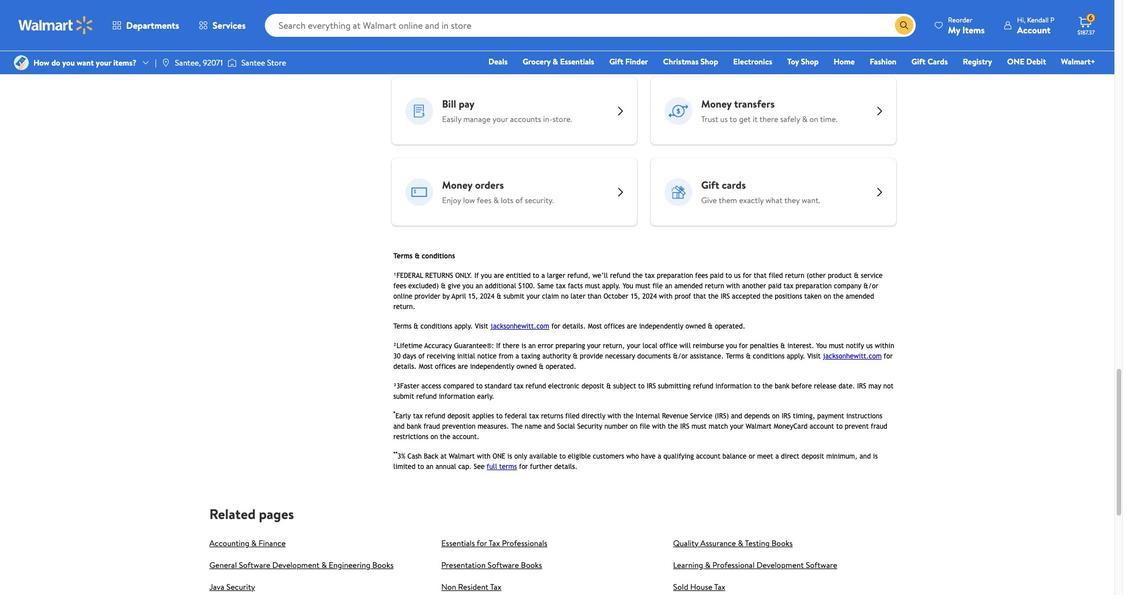 Task type: locate. For each thing, give the bounding box(es) containing it.
electronics link
[[728, 55, 778, 68]]

Walmart Site-Wide search field
[[265, 14, 916, 37]]

essentials for tax professionals link
[[441, 538, 547, 550]]

2 horizontal spatial gift
[[912, 56, 926, 67]]

p
[[1051, 15, 1055, 24]]

tax down presentation software books
[[490, 582, 501, 593]]

search icon image
[[900, 21, 909, 30]]

payroll,
[[461, 27, 487, 38]]

house
[[690, 582, 713, 593]]

your for you
[[96, 57, 111, 69]]

how
[[33, 57, 49, 69]]

books right testing
[[772, 538, 793, 550]]

1 vertical spatial money
[[442, 178, 472, 193]]

your right manage
[[493, 114, 508, 125]]

fees
[[477, 195, 492, 206]]

check
[[442, 10, 471, 24]]

& left on on the top right of the page
[[802, 114, 808, 125]]

& right checks
[[592, 27, 598, 38]]

money orders enjoy low fees & lots of security.
[[442, 178, 554, 206]]

registry link
[[958, 55, 997, 68]]

accounting & finance link
[[209, 538, 286, 550]]

on
[[809, 114, 818, 125]]

santee,
[[175, 57, 201, 69]]

sold house tax
[[673, 582, 725, 593]]

 image right 92071
[[227, 57, 237, 69]]

deposit and withdraw. access your money, your way. image
[[664, 16, 692, 44]]

grocery & essentials
[[523, 56, 594, 67]]

3 software from the left
[[806, 560, 837, 572]]

software
[[239, 560, 270, 572], [488, 560, 519, 572], [806, 560, 837, 572]]

essentials up presentation
[[441, 538, 475, 550]]

there
[[760, 114, 778, 125]]

 image right '|'
[[161, 58, 170, 67]]

trust
[[701, 114, 718, 125]]

professional
[[712, 560, 755, 572]]

& right learning
[[705, 560, 711, 572]]

bill pay. easily manage your accounts in-store. image
[[405, 97, 433, 125]]

reorder my items
[[948, 15, 985, 36]]

gift finder link
[[604, 55, 653, 68]]

presentation
[[441, 560, 486, 572]]

gift left cards
[[912, 56, 926, 67]]

92071
[[203, 57, 223, 69]]

1 horizontal spatial  image
[[227, 57, 237, 69]]

 image for santee store
[[227, 57, 237, 69]]

 image
[[14, 55, 29, 70]]

1 vertical spatial essentials
[[441, 538, 475, 550]]

& up money,
[[739, 16, 746, 30]]

gift left finder
[[609, 56, 623, 67]]

money orders. enjoy low fees and lots of security. image
[[405, 178, 433, 206]]

time.
[[820, 114, 838, 125]]

home link
[[829, 55, 860, 68]]

tax
[[489, 538, 500, 550], [490, 582, 501, 593], [714, 582, 725, 593]]

personal
[[535, 27, 565, 38]]

1 software from the left
[[239, 560, 270, 572]]

1 horizontal spatial money
[[701, 97, 732, 111]]

0 vertical spatial money
[[701, 97, 732, 111]]

0 horizontal spatial software
[[239, 560, 270, 572]]

6
[[1089, 13, 1093, 23]]

your right access
[[727, 32, 743, 44]]

gift for finder
[[609, 56, 623, 67]]

1 horizontal spatial gift
[[701, 178, 719, 193]]

tax right house
[[714, 582, 725, 593]]

accounts
[[510, 114, 541, 125]]

want.
[[802, 195, 820, 206]]

2 software from the left
[[488, 560, 519, 572]]

money,
[[745, 32, 770, 44]]

orders
[[475, 178, 504, 193]]

gift up give
[[701, 178, 719, 193]]

tax for resident
[[490, 582, 501, 593]]

1 shop from the left
[[701, 56, 718, 67]]

electronics
[[733, 56, 772, 67]]

0 horizontal spatial  image
[[161, 58, 170, 67]]

easily
[[442, 114, 461, 125]]

sold
[[673, 582, 688, 593]]

check cashing cash payroll, government, personal checks & more.
[[442, 10, 598, 50]]

them
[[719, 195, 737, 206]]

0 horizontal spatial development
[[272, 560, 320, 572]]

grocery & essentials link
[[517, 55, 600, 68]]

1 horizontal spatial software
[[488, 560, 519, 572]]

1 development from the left
[[272, 560, 320, 572]]

fashion link
[[865, 55, 902, 68]]

2 shop from the left
[[801, 56, 819, 67]]

gift for cards
[[701, 178, 719, 193]]

santee, 92071
[[175, 57, 223, 69]]

development down finance
[[272, 560, 320, 572]]

0 horizontal spatial shop
[[701, 56, 718, 67]]

money for money transfers
[[701, 97, 732, 111]]

& left testing
[[738, 538, 743, 550]]

tax right for at bottom left
[[489, 538, 500, 550]]

java security link
[[209, 582, 255, 593]]

money transfers. trust us to get it there safely and on time. image
[[664, 97, 692, 125]]

government,
[[489, 27, 533, 38]]

learning & professional development software link
[[673, 560, 837, 572]]

money transfers trust us to get it there safely & on time.
[[701, 97, 838, 125]]

books down professionals
[[521, 560, 542, 572]]

store.
[[552, 114, 572, 125]]

1 horizontal spatial books
[[521, 560, 542, 572]]

$187.37
[[1078, 28, 1095, 36]]

quality assurance & testing books
[[673, 538, 793, 550]]

your right want
[[96, 57, 111, 69]]

development down testing
[[757, 560, 804, 572]]

shop down access
[[701, 56, 718, 67]]

registry
[[963, 56, 992, 67]]

hi, kendall p account
[[1017, 15, 1055, 36]]

java security
[[209, 582, 255, 593]]

gift inside gift cards give them exactly what they want.
[[701, 178, 719, 193]]

give
[[701, 195, 717, 206]]

shop
[[701, 56, 718, 67], [801, 56, 819, 67]]

java
[[209, 582, 224, 593]]

money inside 'money transfers trust us to get it there safely & on time.'
[[701, 97, 732, 111]]

shop for toy shop
[[801, 56, 819, 67]]

safely
[[780, 114, 800, 125]]

resident
[[458, 582, 489, 593]]

0 horizontal spatial money
[[442, 178, 472, 193]]

essentials
[[560, 56, 594, 67], [441, 538, 475, 550]]

bill pay easily manage your accounts in-store.
[[442, 97, 572, 125]]

1 horizontal spatial essentials
[[560, 56, 594, 67]]

professionals
[[502, 538, 547, 550]]

0 horizontal spatial books
[[372, 560, 394, 572]]

non
[[441, 582, 456, 593]]

2 horizontal spatial software
[[806, 560, 837, 572]]

money up enjoy
[[442, 178, 472, 193]]

sold house tax link
[[673, 582, 725, 593]]

books right engineering at the bottom
[[372, 560, 394, 572]]

your inside bill pay easily manage your accounts in-store.
[[493, 114, 508, 125]]

learning
[[673, 560, 703, 572]]

 image
[[227, 57, 237, 69], [161, 58, 170, 67]]

0 horizontal spatial gift
[[609, 56, 623, 67]]

deals link
[[483, 55, 513, 68]]

accounting & finance
[[209, 538, 286, 550]]

essentials down checks
[[560, 56, 594, 67]]

money up the trust
[[701, 97, 732, 111]]

shop right toy
[[801, 56, 819, 67]]

lots
[[501, 195, 514, 206]]

6 $187.37
[[1078, 13, 1095, 36]]

1 horizontal spatial shop
[[801, 56, 819, 67]]

related
[[209, 505, 256, 524]]

in-
[[543, 114, 552, 125]]

& left lots
[[493, 195, 499, 206]]

0 vertical spatial essentials
[[560, 56, 594, 67]]

general software development & engineering books
[[209, 560, 394, 572]]

pay
[[459, 97, 475, 111]]

&
[[739, 16, 746, 30], [592, 27, 598, 38], [553, 56, 558, 67], [802, 114, 808, 125], [493, 195, 499, 206], [251, 538, 257, 550], [738, 538, 743, 550], [321, 560, 327, 572], [705, 560, 711, 572]]

christmas shop
[[663, 56, 718, 67]]

money inside 'money orders enjoy low fees & lots of security.'
[[442, 178, 472, 193]]

1 horizontal spatial development
[[757, 560, 804, 572]]

& left finance
[[251, 538, 257, 550]]

money for money orders
[[442, 178, 472, 193]]



Task type: vqa. For each thing, say whether or not it's contained in the screenshot.
|
yes



Task type: describe. For each thing, give the bounding box(es) containing it.
for
[[477, 538, 487, 550]]

non resident tax
[[441, 582, 501, 593]]

toy
[[787, 56, 799, 67]]

gift cards. give them exactly what they want. image
[[664, 178, 692, 206]]

2 development from the left
[[757, 560, 804, 572]]

finance
[[259, 538, 286, 550]]

my
[[948, 23, 960, 36]]

& left engineering at the bottom
[[321, 560, 327, 572]]

services button
[[189, 12, 256, 39]]

gift cards give them exactly what they want.
[[701, 178, 820, 206]]

shop for christmas shop
[[701, 56, 718, 67]]

non resident tax link
[[441, 582, 501, 593]]

your for easily
[[493, 114, 508, 125]]

presentation software books link
[[441, 560, 542, 572]]

items
[[963, 23, 985, 36]]

testing
[[745, 538, 770, 550]]

walmart+
[[1061, 56, 1096, 67]]

presentation software books
[[441, 560, 542, 572]]

low
[[463, 195, 475, 206]]

do
[[51, 57, 60, 69]]

check cashing. cash payroll, government, personal checks & more. image
[[405, 16, 433, 44]]

home
[[834, 56, 855, 67]]

Search search field
[[265, 14, 916, 37]]

finder
[[625, 56, 648, 67]]

 image for santee, 92071
[[161, 58, 170, 67]]

related pages
[[209, 505, 294, 524]]

bill
[[442, 97, 456, 111]]

they
[[784, 195, 800, 206]]

assurance
[[700, 538, 736, 550]]

gift for cards
[[912, 56, 926, 67]]

fashion
[[870, 56, 897, 67]]

cashing
[[473, 10, 507, 24]]

walmart image
[[18, 16, 93, 35]]

your for withdraw
[[727, 32, 743, 44]]

more.
[[442, 38, 462, 50]]

enjoy
[[442, 195, 461, 206]]

deposit & withdraw access your money, your way.
[[701, 16, 805, 44]]

security.
[[525, 195, 554, 206]]

& inside check cashing cash payroll, government, personal checks & more.
[[592, 27, 598, 38]]

store
[[267, 57, 286, 69]]

debit
[[1026, 56, 1046, 67]]

to
[[730, 114, 737, 125]]

transfers
[[734, 97, 775, 111]]

departments
[[126, 19, 179, 32]]

us
[[720, 114, 728, 125]]

& inside "deposit & withdraw access your money, your way."
[[739, 16, 746, 30]]

software for general
[[239, 560, 270, 572]]

cash
[[442, 27, 459, 38]]

your left way.
[[772, 32, 788, 44]]

toy shop
[[787, 56, 819, 67]]

& right grocery
[[553, 56, 558, 67]]

cards
[[722, 178, 746, 193]]

exactly
[[739, 195, 764, 206]]

deposit
[[701, 16, 737, 30]]

items?
[[113, 57, 137, 69]]

general
[[209, 560, 237, 572]]

pages
[[259, 505, 294, 524]]

tax for house
[[714, 582, 725, 593]]

learning & professional development software
[[673, 560, 837, 572]]

santee store
[[241, 57, 286, 69]]

0 horizontal spatial essentials
[[441, 538, 475, 550]]

hi,
[[1017, 15, 1026, 24]]

accounting
[[209, 538, 249, 550]]

|
[[155, 57, 157, 69]]

general software development & engineering books link
[[209, 560, 394, 572]]

get
[[739, 114, 751, 125]]

grocery
[[523, 56, 551, 67]]

gift cards
[[912, 56, 948, 67]]

& inside 'money orders enjoy low fees & lots of security.'
[[493, 195, 499, 206]]

& inside 'money transfers trust us to get it there safely & on time.'
[[802, 114, 808, 125]]

tax for for
[[489, 538, 500, 550]]

manage
[[463, 114, 491, 125]]

one debit link
[[1002, 55, 1051, 68]]

2 horizontal spatial books
[[772, 538, 793, 550]]

access
[[701, 32, 725, 44]]

one
[[1007, 56, 1025, 67]]

christmas shop link
[[658, 55, 724, 68]]

toy shop link
[[782, 55, 824, 68]]

essentials for tax professionals
[[441, 538, 547, 550]]

you
[[62, 57, 75, 69]]

kendall
[[1027, 15, 1049, 24]]

of
[[515, 195, 523, 206]]

cards
[[928, 56, 948, 67]]

software for presentation
[[488, 560, 519, 572]]

account
[[1017, 23, 1051, 36]]

walmart+ link
[[1056, 55, 1101, 68]]

checks
[[567, 27, 590, 38]]

christmas
[[663, 56, 699, 67]]



